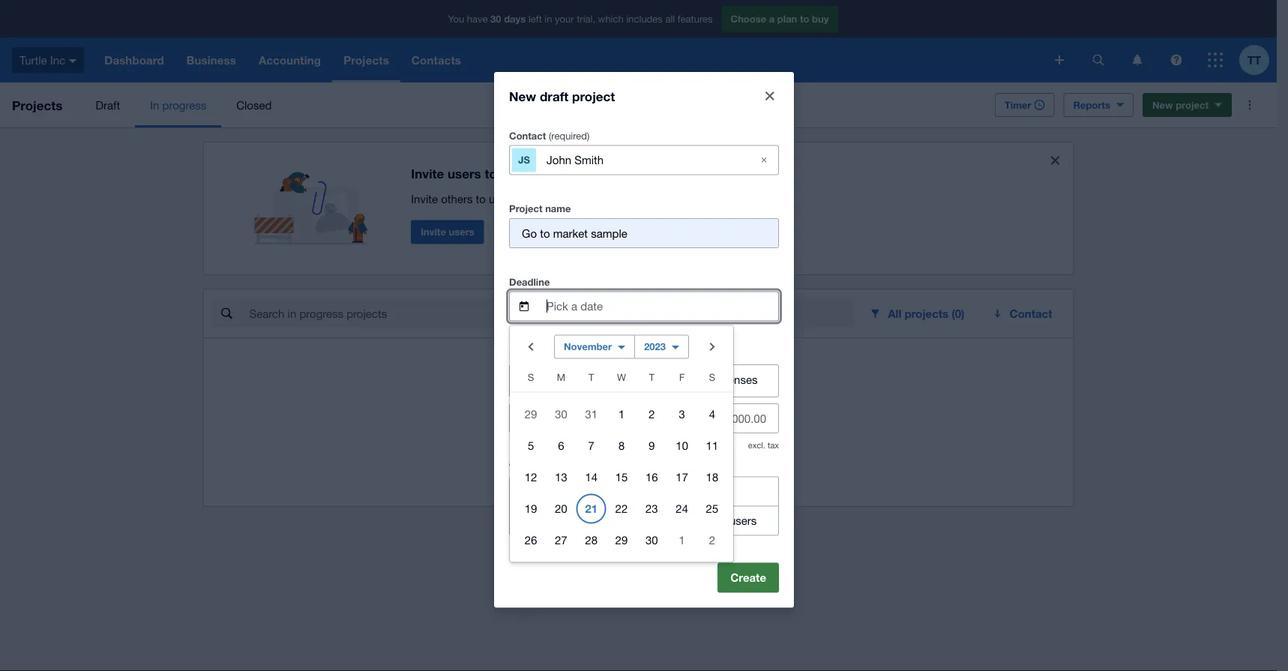 Task type: locate. For each thing, give the bounding box(es) containing it.
1 horizontal spatial progress
[[656, 404, 710, 419]]

projects down turtle
[[12, 97, 63, 112]]

in right left at left top
[[545, 13, 552, 25]]

create for create a new project from the new project button add tasks, enter time and keep track of your spending
[[512, 427, 545, 440]]

have
[[467, 13, 488, 25]]

0 horizontal spatial create
[[512, 427, 545, 440]]

plan
[[777, 13, 797, 25]]

project
[[572, 88, 615, 103], [1176, 99, 1209, 111], [581, 427, 616, 440], [691, 427, 729, 441], [596, 461, 629, 473]]

all projects (0) button
[[859, 298, 977, 328]]

invite for invite users
[[421, 226, 446, 238]]

1 horizontal spatial s
[[709, 371, 715, 383]]

fri nov 17 2023 cell
[[667, 462, 697, 492]]

from
[[591, 372, 614, 386], [619, 427, 642, 440]]

contact inside new draft project dialog
[[509, 130, 546, 141]]

all
[[665, 13, 675, 25]]

mon nov 06 2023 cell
[[546, 431, 576, 461]]

group containing public: anyone with access to projects
[[509, 476, 779, 535]]

view
[[552, 461, 574, 473]]

0 horizontal spatial new
[[509, 88, 536, 103]]

0 vertical spatial your
[[555, 13, 574, 25]]

svg image
[[1171, 54, 1182, 66], [69, 59, 77, 63]]

m
[[557, 371, 565, 383]]

0 horizontal spatial in
[[545, 13, 552, 25]]

1 vertical spatial your
[[703, 445, 725, 458]]

1 vertical spatial a
[[548, 427, 554, 440]]

(required)
[[549, 130, 590, 141]]

0 vertical spatial a
[[769, 13, 775, 25]]

sat nov 04 2023 cell
[[697, 399, 733, 429]]

projects inside popup button
[[905, 307, 949, 320]]

users down others
[[449, 226, 474, 238]]

tue nov 14 2023 cell
[[576, 462, 606, 492]]

progress
[[162, 98, 206, 111], [656, 404, 710, 419]]

button
[[732, 427, 765, 440]]

thu nov 23 2023 cell
[[637, 494, 667, 524]]

spending
[[728, 445, 775, 458]]

in inside tt banner
[[545, 13, 552, 25]]

wed nov 15 2023 cell
[[606, 462, 637, 492]]

5 row from the top
[[510, 493, 733, 524]]

group containing november
[[510, 326, 733, 562]]

0 horizontal spatial from
[[591, 372, 614, 386]]

0 vertical spatial create
[[512, 427, 545, 440]]

all
[[888, 307, 901, 320]]

1 horizontal spatial your
[[703, 445, 725, 458]]

their
[[677, 192, 700, 206]]

next month image
[[697, 332, 727, 362]]

to left use
[[476, 192, 486, 206]]

create inside create button
[[730, 571, 766, 584]]

js
[[518, 154, 530, 166]]

assigned
[[681, 514, 726, 527]]

projects inside new draft project dialog
[[692, 485, 733, 498]]

grid
[[510, 368, 733, 556]]

30
[[490, 13, 501, 25]]

new inside dialog
[[509, 88, 536, 103]]

1 horizontal spatial a
[[769, 13, 775, 25]]

a inside tt banner
[[769, 13, 775, 25]]

invite users link
[[411, 220, 484, 244]]

a
[[769, 13, 775, 25], [548, 427, 554, 440]]

a left plan
[[769, 13, 775, 25]]

days
[[504, 13, 526, 25]]

invite left others
[[411, 192, 438, 206]]

or
[[668, 514, 678, 527]]

s right f
[[709, 371, 715, 383]]

users
[[448, 166, 481, 181], [449, 226, 474, 238], [729, 514, 757, 527]]

1 horizontal spatial contact
[[1010, 307, 1052, 320]]

sun nov 26 2023 cell
[[510, 525, 546, 555]]

invite users
[[421, 226, 474, 238]]

the
[[645, 427, 661, 440]]

fri nov 03 2023 cell
[[667, 399, 697, 429]]

0 horizontal spatial a
[[548, 427, 554, 440]]

tue nov 21 2023 cell
[[576, 494, 606, 524]]

new draft project dialog
[[494, 72, 794, 607]]

tasks
[[617, 372, 643, 386]]

projects
[[12, 97, 63, 112], [500, 166, 551, 181], [510, 192, 551, 206], [692, 485, 733, 498]]

0 vertical spatial users
[[448, 166, 481, 181]]

2 horizontal spatial new
[[1152, 99, 1173, 111]]

closed link
[[221, 82, 287, 127]]

invite down others
[[421, 226, 446, 238]]

fri nov 10 2023 cell
[[667, 431, 697, 461]]

create inside the create a new project from the new project button add tasks, enter time and keep track of your spending
[[512, 427, 545, 440]]

invite inside invite users link
[[421, 226, 446, 238]]

1 horizontal spatial from
[[619, 427, 642, 440]]

draft link
[[81, 82, 135, 127]]

and inside the create a new project from the new project button add tasks, enter time and keep track of your spending
[[612, 445, 631, 458]]

1 s from the left
[[528, 371, 534, 383]]

from left w
[[591, 372, 614, 386]]

wed nov 01 2023 cell
[[606, 399, 637, 429]]

timer button
[[995, 93, 1055, 117]]

in
[[545, 13, 552, 25], [641, 404, 652, 419]]

turtle inc button
[[0, 37, 93, 82]]

you
[[448, 13, 464, 25]]

svg image inside turtle inc popup button
[[69, 59, 77, 63]]

from left the the
[[619, 427, 642, 440]]

1 horizontal spatial projects
[[905, 307, 949, 320]]

and right the time
[[612, 445, 631, 458]]

&
[[647, 372, 654, 386]]

0 vertical spatial invite
[[411, 166, 444, 181]]

2 vertical spatial invite
[[421, 226, 446, 238]]

contact up js
[[509, 130, 546, 141]]

thu nov 16 2023 cell
[[637, 462, 667, 492]]

contact inside popup button
[[1010, 307, 1052, 320]]

contact button
[[983, 298, 1064, 328]]

invite others to use projects and assign and manage their user roles
[[411, 192, 752, 206]]

group
[[510, 326, 733, 562], [509, 476, 779, 535]]

1 vertical spatial from
[[619, 427, 642, 440]]

row
[[510, 368, 733, 392], [510, 398, 733, 430], [510, 430, 733, 461], [510, 461, 733, 493], [510, 493, 733, 524], [510, 524, 733, 556]]

row containing s
[[510, 368, 733, 392]]

name
[[545, 203, 571, 214]]

progress down estimated on the bottom right of the page
[[656, 404, 710, 419]]

new for new project
[[1152, 99, 1173, 111]]

to left buy
[[800, 13, 809, 25]]

1 horizontal spatial new
[[664, 427, 688, 441]]

left
[[529, 13, 542, 25]]

and left assign
[[554, 192, 573, 206]]

0 vertical spatial contact
[[509, 130, 546, 141]]

0 horizontal spatial contact
[[509, 130, 546, 141]]

to up use
[[485, 166, 497, 181]]

closed
[[236, 98, 272, 111]]

t right tasks at left
[[649, 371, 655, 383]]

create button
[[718, 562, 779, 592]]

0 horizontal spatial projects
[[588, 404, 638, 419]]

to
[[800, 13, 809, 25], [485, 166, 497, 181], [476, 192, 486, 206], [679, 485, 689, 498]]

users right assigned
[[729, 514, 757, 527]]

from inside new draft project dialog
[[591, 372, 614, 386]]

users for invite users
[[449, 226, 474, 238]]

admin,
[[579, 514, 614, 527]]

sat nov 18 2023 cell
[[697, 462, 733, 492]]

standard,
[[617, 514, 665, 527]]

no
[[567, 404, 584, 419]]

anyone
[[575, 485, 613, 498]]

1 horizontal spatial t
[[649, 371, 655, 383]]

1 vertical spatial create
[[730, 571, 766, 584]]

new left draft
[[509, 88, 536, 103]]

this
[[576, 461, 593, 473]]

svg image right the inc
[[69, 59, 77, 63]]

1 row from the top
[[510, 368, 733, 392]]

excl.
[[748, 440, 765, 450]]

invite users to projects image
[[255, 154, 375, 244]]

(0)
[[952, 307, 965, 320]]

tue nov 28 2023 cell
[[576, 525, 606, 555]]

0 horizontal spatial svg image
[[69, 59, 77, 63]]

contact for contact (required)
[[509, 130, 546, 141]]

projects up wed nov 08 2023 cell
[[588, 404, 638, 419]]

1 vertical spatial contact
[[1010, 307, 1052, 320]]

thu nov 30 2023 cell
[[637, 525, 667, 555]]

trial,
[[577, 13, 595, 25]]

new project
[[1152, 99, 1209, 111]]

1 vertical spatial invite
[[411, 192, 438, 206]]

0 vertical spatial in
[[545, 13, 552, 25]]

invite
[[411, 166, 444, 181], [411, 192, 438, 206], [421, 226, 446, 238]]

progress right in
[[162, 98, 206, 111]]

of
[[690, 445, 700, 458]]

new right reports popup button
[[1152, 99, 1173, 111]]

3 row from the top
[[510, 430, 733, 461]]

choose
[[731, 13, 766, 25]]

new up track
[[664, 427, 688, 441]]

1 vertical spatial progress
[[656, 404, 710, 419]]

projects down js
[[500, 166, 551, 181]]

users up others
[[448, 166, 481, 181]]

svg image
[[1208, 52, 1223, 67], [1093, 54, 1104, 66], [1132, 54, 1142, 66], [1055, 55, 1064, 64]]

public: anyone with access to projects
[[538, 485, 733, 498]]

roles
[[727, 192, 752, 206]]

manage
[[634, 192, 674, 206]]

2023
[[644, 341, 666, 352]]

svg image up new project
[[1171, 54, 1182, 66]]

to inside group
[[679, 485, 689, 498]]

contact right (0)
[[1010, 307, 1052, 320]]

projects up assigned
[[692, 485, 733, 498]]

a left new
[[548, 427, 554, 440]]

create
[[512, 427, 545, 440], [730, 571, 766, 584]]

projects left (0)
[[905, 307, 949, 320]]

calculate
[[541, 372, 588, 386]]

1 horizontal spatial create
[[730, 571, 766, 584]]

private:
[[538, 514, 575, 527]]

to inside tt banner
[[800, 13, 809, 25]]

a inside the create a new project from the new project button add tasks, enter time and keep track of your spending
[[548, 427, 554, 440]]

last month image
[[516, 332, 546, 362]]

contact
[[509, 130, 546, 141], [1010, 307, 1052, 320]]

to right access
[[679, 485, 689, 498]]

0 horizontal spatial progress
[[162, 98, 206, 111]]

new inside popup button
[[1152, 99, 1173, 111]]

Find or create a contact field
[[545, 146, 743, 174]]

in
[[150, 98, 159, 111]]

2 vertical spatial users
[[729, 514, 757, 527]]

s down estimate
[[528, 371, 534, 383]]

access
[[640, 485, 675, 498]]

navigation
[[93, 37, 1044, 82]]

projects
[[905, 307, 949, 320], [588, 404, 638, 419]]

project
[[509, 203, 542, 214]]

t right calculate
[[589, 371, 594, 383]]

1 vertical spatial users
[[449, 226, 474, 238]]

in up the the
[[641, 404, 652, 419]]

0 horizontal spatial your
[[555, 13, 574, 25]]

e.g. 10,000.00 field
[[510, 404, 778, 432]]

invite up others
[[411, 166, 444, 181]]

projects for (0)
[[905, 307, 949, 320]]

0 vertical spatial from
[[591, 372, 614, 386]]

contact for contact
[[1010, 307, 1052, 320]]

your right of on the right
[[703, 445, 725, 458]]

row group
[[510, 398, 733, 556]]

0 horizontal spatial s
[[528, 371, 534, 383]]

0 vertical spatial projects
[[905, 307, 949, 320]]

0 horizontal spatial t
[[589, 371, 594, 383]]

sat nov 25 2023 cell
[[697, 494, 733, 524]]

1 vertical spatial in
[[641, 404, 652, 419]]

1 vertical spatial projects
[[588, 404, 638, 419]]

your left the trial,
[[555, 13, 574, 25]]



Task type: describe. For each thing, give the bounding box(es) containing it.
includes
[[626, 13, 663, 25]]

2 t from the left
[[649, 371, 655, 383]]

private: admin, standard, or assigned users
[[538, 514, 757, 527]]

group inside new draft project dialog
[[509, 476, 779, 535]]

Project name field
[[510, 219, 778, 247]]

4 row from the top
[[510, 461, 733, 493]]

tax
[[768, 440, 779, 450]]

projects for in
[[588, 404, 638, 419]]

reports button
[[1064, 93, 1134, 117]]

sun nov 12 2023 cell
[[510, 462, 546, 492]]

users inside new draft project dialog
[[729, 514, 757, 527]]

estimated
[[657, 372, 706, 386]]

tt banner
[[0, 0, 1277, 82]]

fri nov 24 2023 cell
[[667, 494, 697, 524]]

new inside the create a new project from the new project button add tasks, enter time and keep track of your spending
[[664, 427, 688, 441]]

thu nov 02 2023 cell
[[637, 399, 667, 429]]

choose a plan to buy
[[731, 13, 829, 25]]

your inside tt banner
[[555, 13, 574, 25]]

contact (required)
[[509, 130, 590, 141]]

a for create a new project from the new project button add tasks, enter time and keep track of your spending
[[548, 427, 554, 440]]

estimate
[[509, 349, 550, 360]]

invite for invite others to use projects and assign and manage their user roles
[[411, 192, 438, 206]]

sat nov 11 2023 cell
[[697, 431, 733, 461]]

6 row from the top
[[510, 524, 733, 556]]

turtle inc
[[19, 53, 65, 67]]

project inside popup button
[[1176, 99, 1209, 111]]

deadline
[[509, 276, 550, 287]]

timer
[[1005, 99, 1031, 111]]

wed nov 08 2023 cell
[[606, 431, 637, 461]]

tue nov 07 2023 cell
[[576, 431, 606, 461]]

reports
[[1073, 99, 1110, 111]]

you have 30 days left in your trial, which includes all features
[[448, 13, 713, 25]]

others
[[441, 192, 473, 206]]

1 horizontal spatial svg image
[[1171, 54, 1182, 66]]

from inside the create a new project from the new project button add tasks, enter time and keep track of your spending
[[619, 427, 642, 440]]

invite users to projects
[[411, 166, 551, 181]]

keep
[[634, 445, 659, 458]]

november
[[564, 341, 612, 352]]

inc
[[50, 53, 65, 67]]

clear image
[[749, 145, 779, 175]]

projects right use
[[510, 192, 551, 206]]

grid containing s
[[510, 368, 733, 556]]

public:
[[538, 485, 572, 498]]

calculate from tasks & estimated expenses
[[541, 372, 758, 386]]

f
[[679, 371, 685, 383]]

tt
[[1247, 53, 1261, 67]]

add
[[502, 445, 523, 458]]

users for invite users to projects
[[448, 166, 481, 181]]

who
[[509, 461, 530, 473]]

draft
[[540, 88, 569, 103]]

create a new project from the new project button add tasks, enter time and keep track of your spending
[[502, 427, 775, 458]]

mon nov 20 2023 cell
[[546, 494, 576, 524]]

a for choose a plan to buy
[[769, 13, 775, 25]]

which
[[598, 13, 624, 25]]

Deadline field
[[545, 292, 778, 320]]

assign
[[576, 192, 609, 206]]

tt button
[[1239, 37, 1277, 82]]

tasks,
[[526, 445, 555, 458]]

can
[[533, 461, 550, 473]]

buy
[[812, 13, 829, 25]]

1 horizontal spatial in
[[641, 404, 652, 419]]

wed nov 29 2023 cell
[[606, 525, 637, 555]]

new
[[557, 427, 578, 440]]

Search in progress projects search field
[[248, 299, 853, 328]]

time
[[587, 445, 609, 458]]

0 vertical spatial progress
[[162, 98, 206, 111]]

new for new draft project
[[509, 88, 536, 103]]

expenses
[[710, 372, 758, 386]]

all projects (0)
[[888, 307, 965, 320]]

who can view this project
[[509, 461, 629, 473]]

create for create
[[730, 571, 766, 584]]

use
[[489, 192, 507, 206]]

your inside the create a new project from the new project button add tasks, enter time and keep track of your spending
[[703, 445, 725, 458]]

draft
[[96, 98, 120, 111]]

new project button
[[1143, 93, 1232, 117]]

excl. tax
[[748, 440, 779, 450]]

project name
[[509, 203, 571, 214]]

close image
[[765, 91, 774, 100]]

in progress link
[[135, 82, 221, 127]]

features
[[678, 13, 713, 25]]

wed nov 22 2023 cell
[[606, 494, 637, 524]]

mon nov 13 2023 cell
[[546, 462, 576, 492]]

sun nov 19 2023 cell
[[510, 494, 546, 524]]

in progress
[[150, 98, 206, 111]]

2 s from the left
[[709, 371, 715, 383]]

navigation inside tt banner
[[93, 37, 1044, 82]]

enter
[[559, 445, 584, 458]]

user
[[703, 192, 724, 206]]

2 row from the top
[[510, 398, 733, 430]]

w
[[617, 371, 626, 383]]

with
[[616, 485, 637, 498]]

mon nov 27 2023 cell
[[546, 525, 576, 555]]

close button
[[755, 81, 785, 111]]

thu nov 09 2023 cell
[[637, 431, 667, 461]]

1 t from the left
[[589, 371, 594, 383]]

invite for invite users to projects
[[411, 166, 444, 181]]

track
[[662, 445, 687, 458]]

sun nov 05 2023 cell
[[510, 431, 546, 461]]

and right assign
[[612, 192, 631, 206]]

new draft project
[[509, 88, 615, 103]]

no projects in progress
[[567, 404, 710, 419]]



Task type: vqa. For each thing, say whether or not it's contained in the screenshot.
first Watch from the right
no



